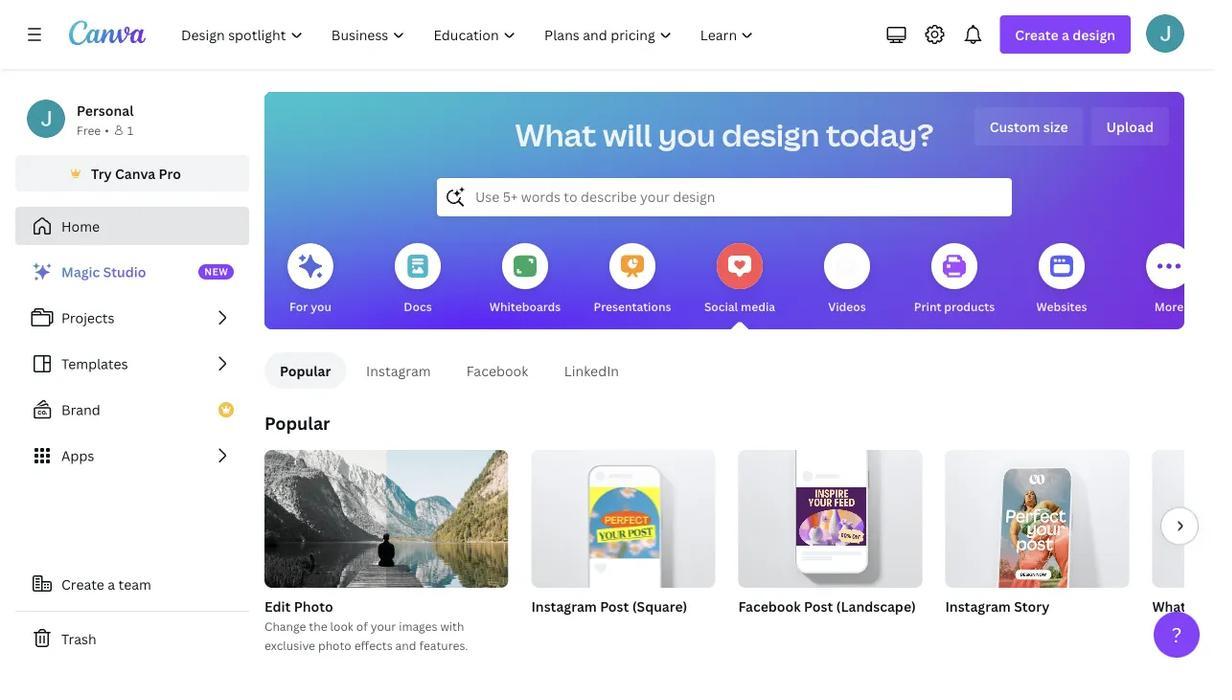 Task type: describe. For each thing, give the bounding box(es) containing it.
images
[[399, 619, 437, 634]]

facebook for facebook post (landscape)
[[738, 597, 801, 616]]

instagram button
[[350, 353, 447, 389]]

?
[[1171, 621, 1182, 649]]

exclusive
[[264, 638, 315, 654]]

instagram post (square)
[[531, 597, 687, 616]]

of
[[356, 619, 368, 634]]

linkedin
[[564, 362, 619, 380]]

•
[[105, 122, 109, 138]]

try canva pro
[[91, 164, 181, 183]]

(square)
[[632, 597, 687, 616]]

videos
[[828, 298, 866, 314]]

instagram story group
[[945, 443, 1129, 640]]

features.
[[419, 638, 468, 654]]

with
[[440, 619, 464, 634]]

new
[[204, 265, 228, 278]]

apps link
[[15, 437, 249, 475]]

group for instagram story
[[945, 443, 1129, 600]]

more button
[[1146, 230, 1192, 330]]

social media
[[704, 298, 775, 314]]

popular inside button
[[280, 362, 331, 380]]

whiteboards button
[[489, 230, 561, 330]]

×
[[1184, 622, 1189, 638]]

brand
[[61, 401, 100, 419]]

upload button
[[1091, 107, 1169, 146]]

canva
[[115, 164, 155, 183]]

social
[[704, 298, 738, 314]]

facebook post (landscape) group
[[738, 443, 922, 640]]

1 horizontal spatial you
[[658, 114, 715, 156]]

post for facebook
[[804, 597, 833, 616]]

trash
[[61, 630, 96, 648]]

photo
[[318, 638, 351, 654]]

projects
[[61, 309, 114, 327]]

story
[[1014, 597, 1049, 616]]

whatsapp status group
[[1152, 450, 1215, 640]]

pro
[[159, 164, 181, 183]]

group for instagram post (square)
[[531, 443, 715, 588]]

edit photo group
[[264, 450, 508, 655]]

magic
[[61, 263, 100, 281]]

(landscape)
[[836, 597, 916, 616]]

videos button
[[824, 230, 870, 330]]

trash link
[[15, 620, 249, 658]]

top level navigation element
[[169, 15, 770, 54]]

popular button
[[264, 353, 346, 389]]

custom
[[989, 117, 1040, 136]]

for
[[289, 298, 308, 314]]

for you
[[289, 298, 331, 314]]

facebook post (landscape)
[[738, 597, 916, 616]]

websites button
[[1036, 230, 1087, 330]]

print
[[914, 298, 941, 314]]

john smith image
[[1146, 14, 1184, 52]]

whatsapp 1080 × 1920
[[1152, 597, 1215, 638]]

effects
[[354, 638, 393, 654]]

change
[[264, 619, 306, 634]]

try canva pro button
[[15, 155, 249, 192]]

1920
[[1192, 622, 1215, 638]]

? button
[[1154, 612, 1200, 658]]

edit
[[264, 597, 291, 616]]

a for design
[[1062, 25, 1069, 44]]

studio
[[103, 263, 146, 281]]

create a team button
[[15, 565, 249, 604]]

try
[[91, 164, 112, 183]]

projects link
[[15, 299, 249, 337]]

whiteboards
[[489, 298, 561, 314]]

1 vertical spatial popular
[[264, 412, 330, 435]]

instagram for instagram story
[[945, 597, 1011, 616]]

whatsapp
[[1152, 597, 1215, 616]]

free
[[77, 122, 101, 138]]

media
[[741, 298, 775, 314]]

products
[[944, 298, 995, 314]]

for you button
[[287, 230, 333, 330]]

will
[[603, 114, 652, 156]]

websites
[[1036, 298, 1087, 314]]

more
[[1154, 298, 1184, 314]]

docs
[[404, 298, 432, 314]]



Task type: locate. For each thing, give the bounding box(es) containing it.
instagram inside instagram button
[[366, 362, 431, 380]]

post left (square)
[[600, 597, 629, 616]]

and
[[395, 638, 416, 654]]

a for team
[[108, 575, 115, 594]]

post for instagram
[[600, 597, 629, 616]]

instagram left story
[[945, 597, 1011, 616]]

upload
[[1106, 117, 1154, 136]]

facebook button
[[451, 353, 544, 389]]

home link
[[15, 207, 249, 245]]

instagram post (square) group
[[531, 443, 715, 640]]

presentations
[[594, 298, 671, 314]]

create left team
[[61, 575, 104, 594]]

create up custom size
[[1015, 25, 1059, 44]]

create a design
[[1015, 25, 1115, 44]]

1 vertical spatial create
[[61, 575, 104, 594]]

the
[[309, 619, 327, 634]]

presentations button
[[594, 230, 671, 330]]

list
[[15, 253, 249, 475]]

0 horizontal spatial design
[[722, 114, 820, 156]]

facebook inside group
[[738, 597, 801, 616]]

personal
[[77, 101, 134, 119]]

a left team
[[108, 575, 115, 594]]

create inside dropdown button
[[1015, 25, 1059, 44]]

custom size
[[989, 117, 1068, 136]]

0 horizontal spatial post
[[600, 597, 629, 616]]

print products
[[914, 298, 995, 314]]

0 horizontal spatial a
[[108, 575, 115, 594]]

design up the search search box
[[722, 114, 820, 156]]

0 horizontal spatial you
[[311, 298, 331, 314]]

you
[[658, 114, 715, 156], [311, 298, 331, 314]]

design
[[1073, 25, 1115, 44], [722, 114, 820, 156]]

what
[[515, 114, 597, 156]]

instagram story
[[945, 597, 1049, 616]]

instagram inside the instagram post (square) group
[[531, 597, 597, 616]]

facebook inside button
[[467, 362, 528, 380]]

templates
[[61, 355, 128, 373]]

1 vertical spatial facebook
[[738, 597, 801, 616]]

popular
[[280, 362, 331, 380], [264, 412, 330, 435]]

1
[[127, 122, 133, 138]]

0 vertical spatial a
[[1062, 25, 1069, 44]]

post left (landscape) at right bottom
[[804, 597, 833, 616]]

instagram down docs
[[366, 362, 431, 380]]

instagram for instagram post (square)
[[531, 597, 597, 616]]

today?
[[826, 114, 934, 156]]

design inside create a design dropdown button
[[1073, 25, 1115, 44]]

1 post from the left
[[600, 597, 629, 616]]

docs button
[[395, 230, 441, 330]]

post inside group
[[804, 597, 833, 616]]

you right will
[[658, 114, 715, 156]]

create for create a team
[[61, 575, 104, 594]]

instagram
[[366, 362, 431, 380], [531, 597, 597, 616], [945, 597, 1011, 616]]

custom size button
[[974, 107, 1083, 146]]

design left 'john smith' image on the right of page
[[1073, 25, 1115, 44]]

1 horizontal spatial post
[[804, 597, 833, 616]]

1 horizontal spatial instagram
[[531, 597, 597, 616]]

1 vertical spatial you
[[311, 298, 331, 314]]

0 horizontal spatial create
[[61, 575, 104, 594]]

facebook for facebook
[[467, 362, 528, 380]]

1080 × 1920 button
[[1152, 621, 1215, 640]]

instagram left (square)
[[531, 597, 597, 616]]

1 vertical spatial a
[[108, 575, 115, 594]]

0 vertical spatial create
[[1015, 25, 1059, 44]]

1 horizontal spatial create
[[1015, 25, 1059, 44]]

a inside button
[[108, 575, 115, 594]]

instagram for instagram
[[366, 362, 431, 380]]

1080
[[1152, 622, 1181, 638]]

home
[[61, 217, 100, 235]]

popular down the popular button
[[264, 412, 330, 435]]

social media button
[[704, 230, 775, 330]]

0 horizontal spatial instagram
[[366, 362, 431, 380]]

templates link
[[15, 345, 249, 383]]

1 horizontal spatial a
[[1062, 25, 1069, 44]]

your
[[371, 619, 396, 634]]

create a design button
[[1000, 15, 1131, 54]]

1 vertical spatial design
[[722, 114, 820, 156]]

1 horizontal spatial design
[[1073, 25, 1115, 44]]

create
[[1015, 25, 1059, 44], [61, 575, 104, 594]]

group
[[531, 443, 715, 588], [738, 443, 922, 588], [945, 443, 1129, 600], [1152, 450, 1215, 588]]

0 vertical spatial design
[[1073, 25, 1115, 44]]

post inside group
[[600, 597, 629, 616]]

create inside button
[[61, 575, 104, 594]]

you inside button
[[311, 298, 331, 314]]

group for facebook post (landscape)
[[738, 443, 922, 588]]

edit photo change the look of your images with exclusive photo effects and features.
[[264, 597, 468, 654]]

create for create a design
[[1015, 25, 1059, 44]]

linkedin button
[[548, 353, 635, 389]]

look
[[330, 619, 353, 634]]

facebook
[[467, 362, 528, 380], [738, 597, 801, 616]]

2 post from the left
[[804, 597, 833, 616]]

you right for
[[311, 298, 331, 314]]

popular down for you at top left
[[280, 362, 331, 380]]

team
[[118, 575, 151, 594]]

a inside dropdown button
[[1062, 25, 1069, 44]]

0 horizontal spatial facebook
[[467, 362, 528, 380]]

brand link
[[15, 391, 249, 429]]

None search field
[[437, 178, 1012, 217]]

0 vertical spatial popular
[[280, 362, 331, 380]]

what will you design today?
[[515, 114, 934, 156]]

0 vertical spatial facebook
[[467, 362, 528, 380]]

instagram inside instagram story group
[[945, 597, 1011, 616]]

list containing magic studio
[[15, 253, 249, 475]]

photo
[[294, 597, 333, 616]]

1 horizontal spatial facebook
[[738, 597, 801, 616]]

Search search field
[[475, 179, 974, 216]]

a up size
[[1062, 25, 1069, 44]]

magic studio
[[61, 263, 146, 281]]

size
[[1043, 117, 1068, 136]]

apps
[[61, 447, 94, 465]]

0 vertical spatial you
[[658, 114, 715, 156]]

2 horizontal spatial instagram
[[945, 597, 1011, 616]]

free •
[[77, 122, 109, 138]]

print products button
[[914, 230, 995, 330]]

create a team
[[61, 575, 151, 594]]



Task type: vqa. For each thing, say whether or not it's contained in the screenshot.
little to the left
no



